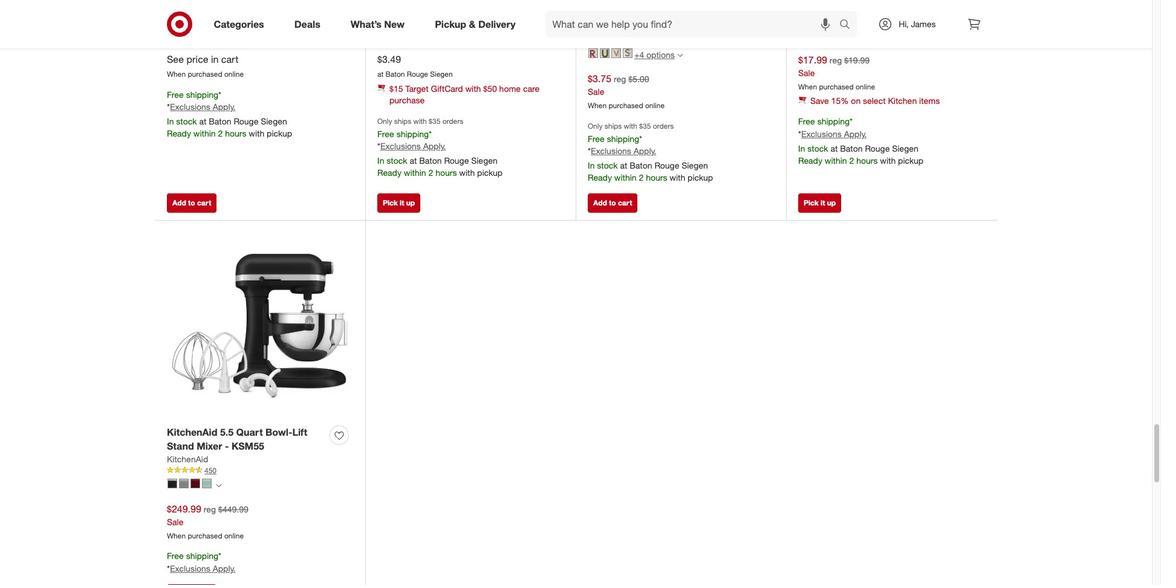 Task type: locate. For each thing, give the bounding box(es) containing it.
0 horizontal spatial only ships with $35 orders free shipping * * exclusions apply. in stock at  baton rouge siegen ready within 2 hours with pickup
[[377, 117, 503, 178]]

reg for $249.99
[[204, 504, 216, 514]]

1 horizontal spatial up
[[827, 198, 836, 207]]

0 horizontal spatial up
[[406, 198, 415, 207]]

ships for $3.49
[[394, 117, 411, 126]]

1 horizontal spatial sale
[[588, 86, 604, 97]]

kitchenaid up stand
[[167, 426, 217, 438]]

cart inside see price in cart when purchased online
[[221, 53, 238, 65]]

reg left $449.99
[[204, 504, 216, 514]]

free shipping * * exclusions apply. in stock at  baton rouge siegen ready within 2 hours with pickup down see price in cart when purchased online
[[167, 89, 292, 139]]

2 vertical spatial sale
[[167, 517, 183, 527]]

shipping for kitchensmith by bella family-size 10 x 20" electric griddle
[[817, 116, 850, 127]]

$35 for $3.49
[[429, 117, 440, 126]]

purchase
[[389, 95, 425, 106]]

by
[[863, 0, 874, 8]]

0 horizontal spatial only
[[377, 117, 392, 126]]

1 horizontal spatial add to cart
[[593, 198, 632, 207]]

1 cuisinart from the top
[[167, 0, 209, 8]]

1 add to cart from the left
[[172, 198, 211, 207]]

pick
[[383, 198, 398, 207], [804, 198, 819, 207]]

empire red image
[[190, 479, 200, 489]]

reg down 66
[[830, 55, 842, 65]]

orders down $3.75 reg $5.00 sale when purchased online
[[653, 122, 674, 131]]

diamond l'elegance toothpicks - 250ct
[[377, 0, 531, 22]]

kitchenaid inside kitchenaid 5.5 quart bowl-lift stand mixer - ksm55
[[167, 426, 217, 438]]

- inside kitchenaid 5.5 quart bowl-lift stand mixer - ksm55
[[225, 440, 229, 452]]

0 vertical spatial kitchenaid
[[167, 426, 217, 438]]

shipping
[[186, 89, 218, 99], [817, 116, 850, 127], [396, 129, 429, 139], [607, 133, 639, 144], [186, 551, 218, 561]]

1 vertical spatial diamond
[[377, 23, 412, 34]]

- down 5.5
[[225, 440, 229, 452]]

0 vertical spatial cuisinart
[[167, 0, 209, 8]]

+4
[[634, 49, 644, 60]]

2 horizontal spatial cart
[[618, 198, 632, 207]]

ships down purchase
[[394, 117, 411, 126]]

apply.
[[213, 102, 235, 112], [844, 129, 867, 139], [423, 141, 446, 151], [634, 146, 656, 156], [213, 564, 235, 574]]

1 vertical spatial reg
[[614, 74, 626, 84]]

kitchensmith down the 20"
[[798, 24, 849, 34]]

cuisinart up stainless
[[167, 0, 209, 8]]

0 vertical spatial kitchensmith
[[798, 0, 860, 8]]

purchased inside see price in cart when purchased online
[[188, 69, 222, 78]]

sale for $249.99
[[167, 517, 183, 527]]

kitchensmith for by
[[798, 0, 860, 8]]

black matte image
[[168, 479, 177, 489]]

2 horizontal spatial -
[[740, 0, 744, 8]]

purchased down price
[[188, 69, 222, 78]]

0 horizontal spatial add to cart
[[172, 198, 211, 207]]

save
[[810, 96, 829, 106]]

2 add from the left
[[593, 198, 607, 207]]

2 vertical spatial reg
[[204, 504, 216, 514]]

$35
[[429, 117, 440, 126], [639, 122, 651, 131]]

toothpicks
[[474, 0, 524, 8]]

1 horizontal spatial pick
[[804, 198, 819, 207]]

when inside $249.99 reg $449.99 sale when purchased online
[[167, 531, 186, 540]]

kitchenaid for kitchenaid 5.5 quart bowl-lift stand mixer - ksm55
[[167, 426, 217, 438]]

0 horizontal spatial pick it up
[[383, 198, 415, 207]]

sale down $249.99
[[167, 517, 183, 527]]

online up select
[[856, 82, 875, 91]]

electric
[[838, 10, 873, 22]]

sale down $3.75
[[588, 86, 604, 97]]

0 horizontal spatial pick it up button
[[377, 193, 420, 213]]

2 pick it up button from the left
[[798, 193, 841, 213]]

1 horizontal spatial to
[[609, 198, 616, 207]]

hi,
[[899, 19, 909, 29]]

stainless
[[167, 10, 209, 22]]

apply. inside free shipping * * exclusions apply.
[[213, 564, 235, 574]]

2 diamond from the top
[[377, 23, 412, 34]]

online for $5.00
[[645, 101, 665, 110]]

purchased up 15%
[[819, 82, 854, 91]]

2 kitchensmith from the top
[[798, 24, 849, 34]]

shipping down 15%
[[817, 116, 850, 127]]

1 pick it up from the left
[[383, 198, 415, 207]]

online inside $3.75 reg $5.00 sale when purchased online
[[645, 101, 665, 110]]

sale
[[798, 68, 815, 78], [588, 86, 604, 97], [167, 517, 183, 527]]

online down categories on the top of the page
[[224, 69, 244, 78]]

$17.99
[[798, 54, 827, 66]]

1 horizontal spatial reg
[[614, 74, 626, 84]]

bella
[[877, 0, 899, 8]]

online
[[224, 69, 244, 78], [856, 82, 875, 91], [645, 101, 665, 110], [224, 531, 244, 540]]

only ships with $35 orders free shipping * * exclusions apply. in stock at  baton rouge siegen ready within 2 hours with pickup for $3.49
[[377, 117, 503, 178]]

opalhouse only at ¬ 34
[[588, 23, 671, 45]]

within
[[193, 128, 216, 139], [825, 156, 847, 166], [404, 168, 426, 178], [614, 173, 637, 183]]

450
[[204, 466, 217, 475]]

options
[[646, 49, 675, 60]]

0 horizontal spatial orders
[[442, 117, 463, 126]]

1 vertical spatial cuisinart
[[167, 23, 201, 34]]

orders down $15 target giftcard with $50 home care purchase
[[442, 117, 463, 126]]

shipping down see price in cart when purchased online
[[186, 89, 218, 99]]

free down see
[[167, 89, 184, 99]]

add to cart button for opalhouse™
[[588, 193, 638, 213]]

2 up from the left
[[827, 198, 836, 207]]

2 horizontal spatial sale
[[798, 68, 815, 78]]

when for $249.99
[[167, 531, 186, 540]]

pick it up button for kitchensmith by bella family-size 10 x 20" electric griddle
[[798, 193, 841, 213]]

1 pick from the left
[[383, 198, 398, 207]]

16oz
[[588, 0, 609, 8]]

0 horizontal spatial reg
[[204, 504, 216, 514]]

only ships with $35 orders free shipping * * exclusions apply. in stock at  baton rouge siegen ready within 2 hours with pickup for $3.75
[[588, 122, 713, 183]]

1 horizontal spatial only ships with $35 orders free shipping * * exclusions apply. in stock at  baton rouge siegen ready within 2 hours with pickup
[[588, 122, 713, 183]]

kitchenaid for kitchenaid
[[167, 454, 208, 464]]

diamond
[[377, 0, 419, 8], [377, 23, 412, 34]]

all colors + 4 more colors element
[[677, 51, 683, 59]]

0 horizontal spatial sale
[[167, 517, 183, 527]]

to for opalhouse™
[[609, 198, 616, 207]]

cart for opalhouse™
[[618, 198, 632, 207]]

2 add to cart button from the left
[[588, 193, 638, 213]]

2 pick from the left
[[804, 198, 819, 207]]

monogram
[[664, 0, 714, 8]]

kitchenaid down stand
[[167, 454, 208, 464]]

reg for $3.75
[[614, 74, 626, 84]]

purchased for $19.99
[[819, 82, 854, 91]]

1 horizontal spatial pick it up
[[804, 198, 836, 207]]

opalhouse™
[[588, 10, 643, 22]]

- right "mug"
[[740, 0, 744, 8]]

sale inside $17.99 reg $19.99 sale when purchased online
[[798, 68, 815, 78]]

online for in
[[224, 69, 244, 78]]

1 kitchenaid from the top
[[167, 426, 217, 438]]

shipping down $249.99 reg $449.99 sale when purchased online
[[186, 551, 218, 561]]

kitchensmith 66
[[798, 24, 849, 45]]

0 vertical spatial diamond
[[377, 0, 419, 8]]

1 horizontal spatial it
[[821, 198, 825, 207]]

1 diamond from the top
[[377, 0, 419, 8]]

purchased inside $3.75 reg $5.00 sale when purchased online
[[609, 101, 643, 110]]

$249.99
[[167, 503, 201, 515]]

0 horizontal spatial -
[[225, 440, 229, 452]]

66
[[836, 36, 844, 45]]

1 to from the left
[[188, 198, 195, 207]]

5.5
[[220, 426, 234, 438]]

$3.75 reg $5.00 sale when purchased online
[[588, 72, 665, 110]]

0 vertical spatial sale
[[798, 68, 815, 78]]

1 kitchensmith from the top
[[798, 0, 860, 8]]

online inside see price in cart when purchased online
[[224, 69, 244, 78]]

exclusions apply. button
[[170, 101, 235, 113], [801, 128, 867, 140], [380, 141, 446, 153], [591, 145, 656, 158], [170, 563, 235, 575]]

sale inside $3.75 reg $5.00 sale when purchased online
[[588, 86, 604, 97]]

1 horizontal spatial -
[[527, 0, 531, 8]]

1 add to cart button from the left
[[167, 193, 217, 213]]

pick it up button for diamond l'elegance toothpicks - 250ct
[[377, 193, 420, 213]]

target
[[405, 83, 429, 93]]

-
[[527, 0, 531, 8], [740, 0, 744, 8], [225, 440, 229, 452]]

purchased inside $17.99 reg $19.99 sale when purchased online
[[819, 82, 854, 91]]

kitchensmith up the 20"
[[798, 0, 860, 8]]

2 to from the left
[[609, 198, 616, 207]]

1 horizontal spatial $35
[[639, 122, 651, 131]]

- right toothpicks
[[527, 0, 531, 8]]

ships
[[394, 117, 411, 126], [605, 122, 622, 131]]

only left the '¬' on the top of the page
[[634, 23, 652, 34]]

when inside see price in cart when purchased online
[[167, 69, 186, 78]]

kitchenaid link
[[167, 453, 208, 465]]

stock
[[176, 116, 197, 127], [807, 144, 828, 154], [387, 156, 407, 166], [597, 161, 618, 171]]

0 horizontal spatial free shipping * * exclusions apply. in stock at  baton rouge siegen ready within 2 hours with pickup
[[167, 89, 292, 139]]

sale inside $249.99 reg $449.99 sale when purchased online
[[167, 517, 183, 527]]

reg inside $17.99 reg $19.99 sale when purchased online
[[830, 55, 842, 65]]

apply. for cuisinart air fryer toaster oven stainless steel ctoa-122
[[213, 102, 235, 112]]

light pink image
[[611, 49, 621, 58]]

at
[[654, 23, 661, 34], [377, 69, 384, 78], [199, 116, 206, 127], [831, 144, 838, 154], [410, 156, 417, 166], [620, 161, 627, 171]]

2 add to cart from the left
[[593, 198, 632, 207]]

all colors image
[[216, 483, 221, 489]]

+4 options button
[[583, 45, 688, 65]]

1 up from the left
[[406, 198, 415, 207]]

x
[[812, 10, 817, 22]]

0 horizontal spatial add to cart button
[[167, 193, 217, 213]]

ctoa-
[[237, 10, 268, 22]]

1 horizontal spatial only
[[588, 122, 603, 131]]

pick it up
[[383, 198, 415, 207], [804, 198, 836, 207]]

when down $3.75
[[588, 101, 607, 110]]

1 vertical spatial kitchenaid
[[167, 454, 208, 464]]

0 vertical spatial reg
[[830, 55, 842, 65]]

2 it from the left
[[821, 198, 825, 207]]

1 horizontal spatial free shipping * * exclusions apply. in stock at  baton rouge siegen ready within 2 hours with pickup
[[798, 116, 923, 166]]

0 horizontal spatial it
[[400, 198, 404, 207]]

add to cart for stainless
[[172, 198, 211, 207]]

1 horizontal spatial add to cart button
[[588, 193, 638, 213]]

$3.49 at baton rouge siegen
[[377, 53, 453, 78]]

purchased for $449.99
[[188, 531, 222, 540]]

quart
[[236, 426, 263, 438]]

online down "$5.00"
[[645, 101, 665, 110]]

exclusions inside free shipping * * exclusions apply.
[[170, 564, 210, 574]]

1 horizontal spatial add
[[593, 198, 607, 207]]

exclusions apply. button down see price in cart when purchased online
[[170, 101, 235, 113]]

cuisinart inside "cuisinart air fryer toaster oven stainless steel ctoa-122"
[[167, 0, 209, 8]]

what's
[[351, 18, 382, 30]]

1 add from the left
[[172, 198, 186, 207]]

1 horizontal spatial pick it up button
[[798, 193, 841, 213]]

$19.99
[[844, 55, 870, 65]]

reg inside $3.75 reg $5.00 sale when purchased online
[[614, 74, 626, 84]]

cuisinart air fryer toaster oven stainless steel ctoa-122 link
[[167, 0, 325, 23]]

with
[[465, 83, 481, 93], [413, 117, 427, 126], [624, 122, 637, 131], [249, 128, 264, 139], [880, 156, 896, 166], [459, 168, 475, 178], [670, 173, 685, 183]]

add
[[172, 198, 186, 207], [593, 198, 607, 207]]

kitchensmith for 66
[[798, 24, 849, 34]]

shipping down $3.75 reg $5.00 sale when purchased online
[[607, 133, 639, 144]]

purchased up free shipping * * exclusions apply. on the bottom of the page
[[188, 531, 222, 540]]

when up save
[[798, 82, 817, 91]]

reg left "$5.00"
[[614, 74, 626, 84]]

siegen
[[430, 69, 453, 78], [261, 116, 287, 127], [892, 144, 918, 154], [471, 156, 498, 166], [682, 161, 708, 171]]

sale for $3.75
[[588, 86, 604, 97]]

free shipping * * exclusions apply. in stock at  baton rouge siegen ready within 2 hours with pickup
[[167, 89, 292, 139], [798, 116, 923, 166]]

hours
[[225, 128, 246, 139], [856, 156, 878, 166], [435, 168, 457, 178], [646, 173, 667, 183]]

baton
[[386, 69, 405, 78], [209, 116, 231, 127], [840, 144, 863, 154], [419, 156, 442, 166], [630, 161, 652, 171]]

purchased inside $249.99 reg $449.99 sale when purchased online
[[188, 531, 222, 540]]

reg inside $249.99 reg $449.99 sale when purchased online
[[204, 504, 216, 514]]

1 horizontal spatial ships
[[605, 122, 622, 131]]

ships down $3.75 reg $5.00 sale when purchased online
[[605, 122, 622, 131]]

only down $3.75 reg $5.00 sale when purchased online
[[588, 122, 603, 131]]

0 horizontal spatial $35
[[429, 117, 440, 126]]

1 vertical spatial sale
[[588, 86, 604, 97]]

free shipping * * exclusions apply. in stock at  baton rouge siegen ready within 2 hours with pickup down on
[[798, 116, 923, 166]]

when inside $17.99 reg $19.99 sale when purchased online
[[798, 82, 817, 91]]

$35 down $3.75 reg $5.00 sale when purchased online
[[639, 122, 651, 131]]

free shipping * * exclusions apply. in stock at  baton rouge siegen ready within 2 hours with pickup for 20"
[[798, 116, 923, 166]]

0 horizontal spatial add
[[172, 198, 186, 207]]

2 pick it up from the left
[[804, 198, 836, 207]]

to
[[188, 198, 195, 207], [609, 198, 616, 207]]

1 it from the left
[[400, 198, 404, 207]]

purchased down "$5.00"
[[609, 101, 643, 110]]

0 horizontal spatial ships
[[394, 117, 411, 126]]

siegen inside $3.49 at baton rouge siegen
[[430, 69, 453, 78]]

reg for $17.99
[[830, 55, 842, 65]]

online inside $17.99 reg $19.99 sale when purchased online
[[856, 82, 875, 91]]

cart
[[221, 53, 238, 65], [197, 198, 211, 207], [618, 198, 632, 207]]

kitchensmith inside kitchensmith by bella family-size 10 x 20" electric griddle
[[798, 0, 860, 8]]

when down $249.99
[[167, 531, 186, 540]]

250ct
[[377, 10, 402, 22]]

0 horizontal spatial to
[[188, 198, 195, 207]]

online down $449.99
[[224, 531, 244, 540]]

pick it up button
[[377, 193, 420, 213], [798, 193, 841, 213]]

10
[[798, 10, 809, 22]]

shipping inside free shipping * * exclusions apply.
[[186, 551, 218, 561]]

cart for stainless
[[197, 198, 211, 207]]

rouge
[[407, 69, 428, 78], [234, 116, 258, 127], [865, 144, 890, 154], [444, 156, 469, 166], [655, 161, 679, 171]]

&
[[469, 18, 476, 30]]

add to cart button
[[167, 193, 217, 213], [588, 193, 638, 213]]

2 kitchenaid from the top
[[167, 454, 208, 464]]

free down save
[[798, 116, 815, 127]]

1 vertical spatial kitchensmith
[[798, 24, 849, 34]]

categories link
[[203, 11, 279, 37]]

1 pick it up button from the left
[[377, 193, 420, 213]]

34 link
[[588, 35, 774, 45]]

at inside $3.49 at baton rouge siegen
[[377, 69, 384, 78]]

online inside $249.99 reg $449.99 sale when purchased online
[[224, 531, 244, 540]]

select
[[863, 96, 886, 106]]

kitchenaid 5.5 quart bowl-lift stand mixer - ksm55 link
[[167, 426, 325, 453]]

sale down $17.99
[[798, 68, 815, 78]]

0 horizontal spatial cart
[[197, 198, 211, 207]]

pickup
[[267, 128, 292, 139], [898, 156, 923, 166], [477, 168, 503, 178], [688, 173, 713, 183]]

2 horizontal spatial only
[[634, 23, 652, 34]]

free for kitchenaid 5.5 quart bowl-lift stand mixer - ksm55
[[167, 551, 184, 561]]

2 horizontal spatial reg
[[830, 55, 842, 65]]

when inside $3.75 reg $5.00 sale when purchased online
[[588, 101, 607, 110]]

add to cart for opalhouse™
[[593, 198, 632, 207]]

kitchenaid 5.5 quart bowl-lift stand mixer - ksm55 image
[[167, 232, 353, 419], [167, 232, 353, 419]]

diamond for diamond l'elegance toothpicks - 250ct
[[377, 0, 419, 8]]

1 horizontal spatial orders
[[653, 122, 674, 131]]

kitchensmith link
[[798, 23, 849, 35]]

1 horizontal spatial cart
[[221, 53, 238, 65]]

diamond inside 'diamond l'elegance toothpicks - 250ct'
[[377, 0, 419, 8]]

0 horizontal spatial pick
[[383, 198, 398, 207]]

only down purchase
[[377, 117, 392, 126]]

when for $3.75
[[588, 101, 607, 110]]

exclusions
[[170, 102, 210, 112], [801, 129, 842, 139], [380, 141, 421, 151], [591, 146, 631, 156], [170, 564, 210, 574]]

in
[[167, 116, 174, 127], [798, 144, 805, 154], [377, 156, 384, 166], [588, 161, 595, 171]]

diamond up 250ct
[[377, 0, 419, 8]]

exclusions for kitchenaid 5.5 quart bowl-lift stand mixer - ksm55
[[170, 564, 210, 574]]

shipping for kitchenaid 5.5 quart bowl-lift stand mixer - ksm55
[[186, 551, 218, 561]]

diamond down 250ct
[[377, 23, 412, 34]]

$249.99 reg $449.99 sale when purchased online
[[167, 503, 248, 540]]

when down see
[[167, 69, 186, 78]]

add to cart button for stainless
[[167, 193, 217, 213]]

20"
[[820, 10, 835, 22]]

free inside free shipping * * exclusions apply.
[[167, 551, 184, 561]]

online for $19.99
[[856, 82, 875, 91]]

what's new link
[[340, 11, 420, 37]]

$35 down giftcard
[[429, 117, 440, 126]]

orders
[[442, 117, 463, 126], [653, 122, 674, 131]]

2 cuisinart from the top
[[167, 23, 201, 34]]

free down $249.99 reg $449.99 sale when purchased online
[[167, 551, 184, 561]]

cuisinart down stainless
[[167, 23, 201, 34]]

orders for $3.75
[[653, 122, 674, 131]]



Task type: vqa. For each thing, say whether or not it's contained in the screenshot.
Cuisinart for Cuisinart
yes



Task type: describe. For each thing, give the bounding box(es) containing it.
exclusions for kitchensmith by bella family-size 10 x 20" electric griddle
[[801, 129, 842, 139]]

categories
[[214, 18, 264, 30]]

free down $3.75 reg $5.00 sale when purchased online
[[588, 133, 605, 144]]

stand
[[167, 440, 194, 452]]

size
[[936, 0, 955, 8]]

$15 target giftcard with $50 home care purchase
[[389, 83, 540, 106]]

giftcard
[[431, 83, 463, 93]]

- inside 'diamond l'elegance toothpicks - 250ct'
[[527, 0, 531, 8]]

at inside opalhouse only at ¬ 34
[[654, 23, 661, 34]]

care
[[523, 83, 540, 93]]

james
[[911, 19, 936, 29]]

exclusions apply. button down $249.99 reg $449.99 sale when purchased online
[[170, 563, 235, 575]]

rouge inside $3.49 at baton rouge siegen
[[407, 69, 428, 78]]

add for cuisinart air fryer toaster oven stainless steel ctoa-122
[[172, 198, 186, 207]]

free down purchase
[[377, 129, 394, 139]]

free shipping * * exclusions apply.
[[167, 551, 235, 574]]

shipping for cuisinart air fryer toaster oven stainless steel ctoa-122
[[186, 89, 218, 99]]

ksm55
[[232, 440, 264, 452]]

ice image
[[202, 479, 212, 489]]

apply. for kitchensmith by bella family-size 10 x 20" electric griddle
[[844, 129, 867, 139]]

cuisinart link
[[167, 23, 201, 35]]

kitchensmith by bella family-size 10 x 20" electric griddle link
[[798, 0, 957, 23]]

only for 16oz stoneware monogram mug - opalhouse™
[[588, 122, 603, 131]]

mixer
[[197, 440, 222, 452]]

online for $449.99
[[224, 531, 244, 540]]

toaster
[[254, 0, 288, 8]]

all colors element
[[216, 482, 221, 489]]

apply. for kitchenaid 5.5 quart bowl-lift stand mixer - ksm55
[[213, 564, 235, 574]]

lift
[[292, 426, 307, 438]]

ships for $3.75
[[605, 122, 622, 131]]

cuisinart for cuisinart
[[167, 23, 201, 34]]

only for diamond l'elegance toothpicks - 250ct
[[377, 117, 392, 126]]

122
[[268, 10, 284, 22]]

$15
[[389, 83, 403, 93]]

66 link
[[798, 35, 985, 46]]

search button
[[834, 11, 863, 40]]

see
[[167, 53, 184, 65]]

baton inside $3.49 at baton rouge siegen
[[386, 69, 405, 78]]

mug
[[717, 0, 737, 8]]

it for kitchensmith by bella family-size 10 x 20" electric griddle
[[821, 198, 825, 207]]

stoneware
[[612, 0, 661, 8]]

when for $17.99
[[798, 82, 817, 91]]

$35 for $3.75
[[639, 122, 651, 131]]

16oz stoneware monogram mug - opalhouse™ link
[[588, 0, 746, 23]]

when for see
[[167, 69, 186, 78]]

home
[[499, 83, 521, 93]]

add for 16oz stoneware monogram mug - opalhouse™
[[593, 198, 607, 207]]

in
[[211, 53, 219, 65]]

exclusions for cuisinart air fryer toaster oven stainless steel ctoa-122
[[170, 102, 210, 112]]

orders for $3.49
[[442, 117, 463, 126]]

what's new
[[351, 18, 405, 30]]

- inside "16oz stoneware monogram mug - opalhouse™"
[[740, 0, 744, 8]]

34
[[625, 35, 633, 45]]

exclusions apply. button down $3.75 reg $5.00 sale when purchased online
[[591, 145, 656, 158]]

green image
[[600, 49, 610, 58]]

diamond link
[[377, 23, 412, 35]]

opalhouse
[[588, 23, 629, 34]]

hi, james
[[899, 19, 936, 29]]

cuisinart air fryer toaster oven stainless steel ctoa-122
[[167, 0, 314, 22]]

exclusions apply. button down purchase
[[380, 141, 446, 153]]

What can we help you find? suggestions appear below search field
[[545, 11, 843, 37]]

up for diamond l'elegance toothpicks - 250ct
[[406, 198, 415, 207]]

pick for kitchensmith by bella family-size 10 x 20" electric griddle
[[804, 198, 819, 207]]

with inside $15 target giftcard with $50 home care purchase
[[465, 83, 481, 93]]

bowl-
[[265, 426, 292, 438]]

deals
[[294, 18, 320, 30]]

¬
[[664, 23, 671, 35]]

fryer
[[227, 0, 251, 8]]

contour silver image
[[179, 479, 189, 489]]

up for kitchensmith by bella family-size 10 x 20" electric griddle
[[827, 198, 836, 207]]

to for stainless
[[188, 198, 195, 207]]

free shipping * * exclusions apply. in stock at  baton rouge siegen ready within 2 hours with pickup for ctoa-
[[167, 89, 292, 139]]

pickup & delivery link
[[425, 11, 531, 37]]

griddle
[[875, 10, 909, 22]]

$3.49
[[377, 53, 401, 65]]

450 link
[[167, 465, 353, 476]]

purchased for $5.00
[[609, 101, 643, 110]]

15%
[[831, 96, 849, 106]]

kitchen
[[888, 96, 917, 106]]

free for kitchensmith by bella family-size 10 x 20" electric griddle
[[798, 116, 815, 127]]

items
[[919, 96, 940, 106]]

family-
[[902, 0, 936, 8]]

only inside opalhouse only at ¬ 34
[[634, 23, 652, 34]]

steel
[[212, 10, 235, 22]]

dark pink image
[[588, 49, 598, 58]]

exclusions apply. button down 15%
[[801, 128, 867, 140]]

purchased for in
[[188, 69, 222, 78]]

save 15% on select kitchen items
[[810, 96, 940, 106]]

delivery
[[478, 18, 516, 30]]

kitchensmith by bella family-size 10 x 20" electric griddle
[[798, 0, 955, 22]]

see price in cart when purchased online
[[167, 53, 244, 78]]

pick it up for kitchensmith by bella family-size 10 x 20" electric griddle
[[804, 198, 836, 207]]

+4 options
[[634, 49, 675, 60]]

kitchenaid 5.5 quart bowl-lift stand mixer - ksm55
[[167, 426, 307, 452]]

pickup & delivery
[[435, 18, 516, 30]]

$17.99 reg $19.99 sale when purchased online
[[798, 54, 875, 91]]

watercolor blue image
[[623, 49, 633, 58]]

cuisinart for cuisinart air fryer toaster oven stainless steel ctoa-122
[[167, 0, 209, 8]]

oven
[[290, 0, 314, 8]]

$3.75
[[588, 72, 611, 85]]

sale for $17.99
[[798, 68, 815, 78]]

diamond l'elegance toothpicks - 250ct link
[[377, 0, 535, 23]]

air
[[212, 0, 225, 8]]

diamond for diamond
[[377, 23, 412, 34]]

$5.00
[[628, 74, 649, 84]]

pick it up for diamond l'elegance toothpicks - 250ct
[[383, 198, 415, 207]]

it for diamond l'elegance toothpicks - 250ct
[[400, 198, 404, 207]]

l'elegance
[[421, 0, 472, 8]]

shipping down purchase
[[396, 129, 429, 139]]

16oz stoneware monogram mug - opalhouse™
[[588, 0, 744, 22]]

free for cuisinart air fryer toaster oven stainless steel ctoa-122
[[167, 89, 184, 99]]

deals link
[[284, 11, 335, 37]]

pickup
[[435, 18, 466, 30]]

on
[[851, 96, 861, 106]]

pick for diamond l'elegance toothpicks - 250ct
[[383, 198, 398, 207]]

opalhouse link
[[588, 23, 632, 35]]

search
[[834, 19, 863, 31]]

$50
[[483, 83, 497, 93]]

all colors + 4 more colors image
[[677, 53, 683, 58]]

price
[[187, 53, 208, 65]]

$449.99
[[218, 504, 248, 514]]



